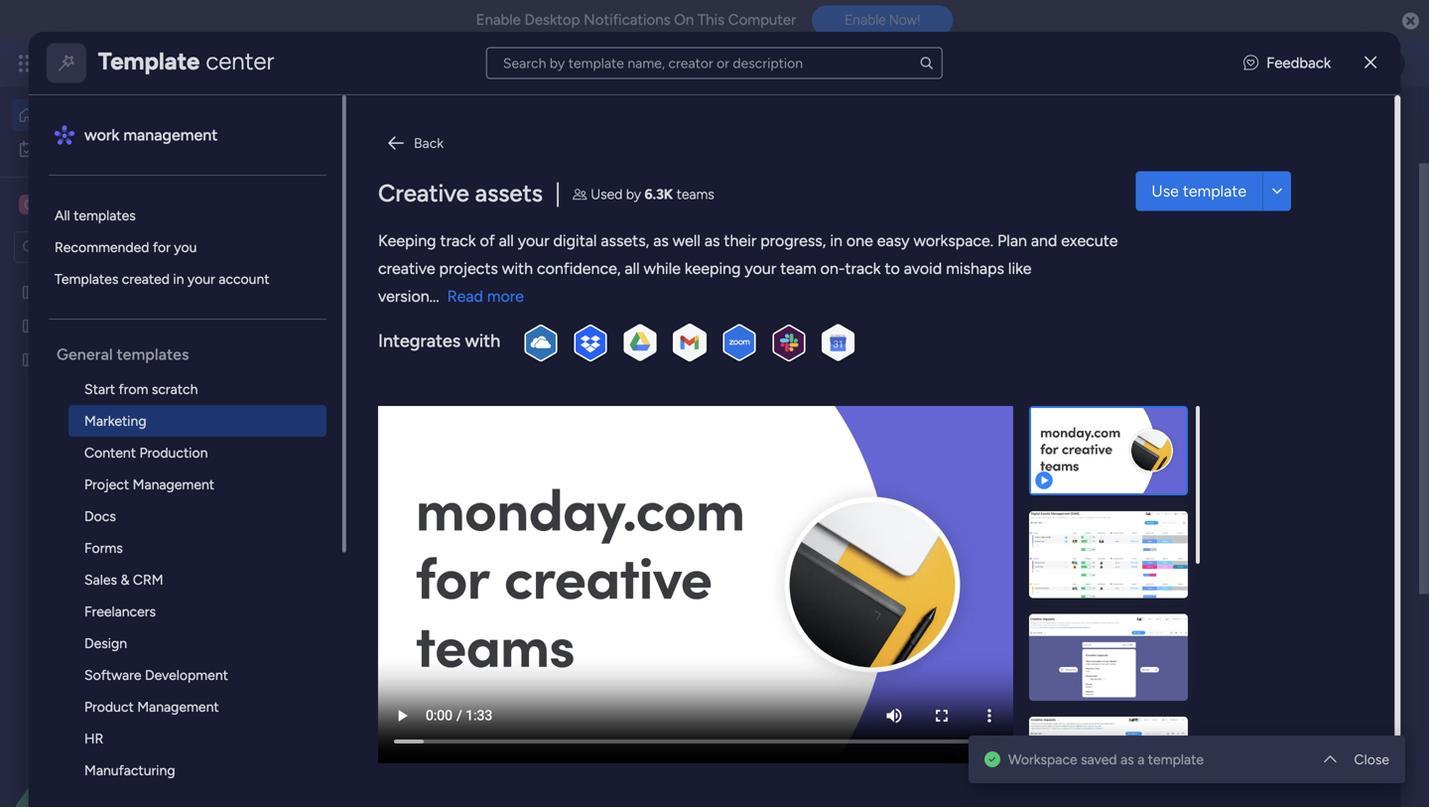 Task type: vqa. For each thing, say whether or not it's contained in the screenshot.
the topmost Management
yes



Task type: describe. For each thing, give the bounding box(es) containing it.
my first board
[[728, 276, 831, 295]]

creative inside list box
[[47, 318, 99, 335]]

workspace image
[[19, 194, 39, 215]]

use template button
[[1136, 171, 1263, 211]]

by
[[626, 186, 641, 203]]

support
[[1269, 524, 1318, 541]]

started
[[1233, 406, 1279, 423]]

all templates
[[54, 207, 136, 224]]

created
[[122, 271, 170, 287]]

home option
[[12, 99, 241, 131]]

in inside keeping track of all your digital assets, as well as their progress, in one easy workspace. plan and execute creative projects with confidence, all while keeping your team on-track to avoid mishaps like version
[[830, 231, 843, 250]]

(dam) for creative requests
[[211, 284, 252, 301]]

start
[[84, 381, 115, 398]]

select product image
[[18, 54, 38, 73]]

explore element
[[48, 200, 342, 295]]

creative
[[378, 259, 435, 278]]

getting started learn how monday.com works
[[1180, 406, 1369, 446]]

use template
[[1152, 182, 1247, 201]]

first
[[755, 276, 785, 295]]

their
[[724, 231, 757, 250]]

1 horizontal spatial public board under template workspace image
[[332, 518, 353, 540]]

feedback
[[1267, 54, 1332, 72]]

production
[[139, 444, 208, 461]]

learn for getting started learn how monday.com works
[[1180, 429, 1215, 446]]

work management > creative assets for asset
[[356, 308, 583, 325]]

templates
[[54, 271, 118, 287]]

work management templates element
[[48, 373, 342, 807]]

well
[[673, 231, 701, 250]]

update feed (inbox)
[[335, 661, 500, 682]]

management for project management
[[132, 476, 214, 493]]

digital for creative
[[47, 284, 86, 301]]

workflow
[[1195, 217, 1260, 236]]

work inside list box
[[84, 126, 119, 144]]

template
[[98, 47, 200, 75]]

templates image image
[[1120, 62, 1382, 199]]

more
[[487, 287, 524, 306]]

0 horizontal spatial with
[[465, 330, 500, 351]]

work management
[[84, 126, 218, 144]]

from
[[118, 381, 148, 398]]

visited
[[412, 75, 467, 96]]

works
[[1332, 429, 1369, 446]]

feedback link
[[1244, 52, 1332, 74]]

boost
[[1114, 217, 1155, 236]]

your inside explore element
[[187, 271, 215, 287]]

requests inside list box
[[103, 318, 156, 335]]

recently visited
[[335, 75, 467, 96]]

account
[[218, 271, 269, 287]]

...
[[429, 287, 439, 306]]

roy
[[405, 727, 431, 745]]

general templates
[[56, 345, 189, 364]]

sales & crm
[[84, 571, 163, 588]]

2 horizontal spatial as
[[1121, 751, 1135, 768]]

(inbox)
[[441, 661, 500, 682]]

monday work management
[[88, 52, 308, 74]]

project
[[84, 476, 129, 493]]

assets,
[[601, 231, 649, 250]]

my for my first board
[[728, 276, 751, 295]]

1
[[516, 663, 522, 680]]

product
[[84, 698, 134, 715]]

my work option
[[12, 133, 241, 165]]

keeping track of all your digital assets, as well as their progress, in one easy workspace. plan and execute creative projects with confidence, all while keeping your team on-track to avoid mishaps like version
[[378, 231, 1118, 306]]

0 horizontal spatial track
[[440, 231, 476, 250]]

dapulse close image
[[1403, 11, 1420, 32]]

while
[[644, 259, 681, 278]]

help image
[[1301, 54, 1320, 73]]

requests inside quick search results list box
[[795, 519, 858, 538]]

docs
[[84, 508, 116, 525]]

now!
[[889, 12, 921, 28]]

forms
[[84, 540, 123, 556]]

minutes
[[1281, 217, 1338, 236]]

digital asset management (dam) for management
[[360, 276, 602, 295]]

recommended
[[54, 239, 149, 256]]

help center element
[[1102, 482, 1400, 561]]

v2 team column image
[[573, 185, 587, 205]]

1 horizontal spatial as
[[705, 231, 720, 250]]

component image for website homepage redesign
[[332, 549, 349, 567]]

0 horizontal spatial all
[[499, 231, 514, 250]]

main
[[855, 308, 885, 325]]

0 horizontal spatial redesign
[[171, 351, 224, 368]]

v2 user feedback image
[[1244, 52, 1259, 74]]

enable now!
[[845, 12, 921, 28]]

website for public board under template workspace image within list box
[[47, 351, 98, 368]]

recommended for you
[[54, 239, 197, 256]]

execute
[[1061, 231, 1118, 250]]

6.3k
[[645, 186, 673, 203]]

templates for general templates
[[116, 345, 189, 364]]

used by 6.3k teams
[[591, 186, 714, 203]]

asset for requests
[[90, 284, 122, 301]]

integrates
[[378, 330, 461, 351]]

17,
[[952, 739, 970, 757]]

home link
[[12, 99, 241, 131]]

manufacturing
[[84, 762, 175, 779]]

projects
[[439, 259, 498, 278]]

search image
[[919, 55, 935, 71]]

john smith image
[[1374, 48, 1406, 79]]

close
[[1355, 751, 1390, 768]]

keeping
[[378, 231, 436, 250]]

management for product management
[[137, 698, 219, 715]]

help for help center learn and get support
[[1180, 502, 1210, 519]]

templates created in your account
[[54, 271, 269, 287]]

work management > creative assets for homepage
[[356, 552, 583, 568]]

meet
[[1180, 620, 1213, 637]]

saved
[[1081, 751, 1118, 768]]

1 horizontal spatial track
[[845, 259, 881, 278]]

like
[[1008, 259, 1032, 278]]

ready-
[[1114, 241, 1160, 260]]

start from scratch
[[84, 381, 198, 398]]

my for my work
[[46, 140, 65, 157]]

close image
[[1365, 56, 1377, 70]]

software
[[84, 667, 141, 684]]

back button
[[378, 127, 452, 159]]

all
[[54, 207, 70, 224]]

your down their
[[745, 259, 776, 278]]

homepage for the rightmost public board under template workspace image
[[424, 519, 501, 538]]

1 horizontal spatial all
[[625, 259, 640, 278]]

getting started element
[[1102, 386, 1400, 466]]

one
[[847, 231, 873, 250]]

center for help center
[[1214, 502, 1255, 519]]



Task type: locate. For each thing, give the bounding box(es) containing it.
get
[[1245, 524, 1266, 541]]

sales
[[84, 571, 117, 588]]

Search in workspace field
[[42, 236, 166, 259]]

0 horizontal spatial enable
[[476, 11, 521, 29]]

1 vertical spatial my
[[728, 276, 751, 295]]

center
[[206, 47, 274, 75], [1214, 502, 1255, 519]]

digital asset management (dam) for requests
[[47, 284, 252, 301]]

templates up start from scratch
[[116, 345, 189, 364]]

templates inside boost your workflow in minutes with ready-made templates
[[1204, 241, 1275, 260]]

search everything image
[[1257, 54, 1277, 73]]

as
[[653, 231, 669, 250], [705, 231, 720, 250], [1121, 751, 1135, 768]]

website homepage redesign inside list box
[[47, 351, 224, 368]]

getting
[[1180, 406, 1230, 423]]

0 vertical spatial website homepage redesign
[[47, 351, 224, 368]]

enable for enable desktop notifications on this computer
[[476, 11, 521, 29]]

digital asset management (dam)
[[360, 276, 602, 295], [47, 284, 252, 301]]

scratch
[[152, 381, 198, 398]]

home
[[44, 107, 82, 124]]

templates up search in workspace field
[[73, 207, 136, 224]]

your left "digital"
[[518, 231, 549, 250]]

0 vertical spatial all
[[499, 231, 514, 250]]

and inside help center learn and get support
[[1218, 524, 1241, 541]]

lottie animation image
[[0, 607, 253, 807]]

0 horizontal spatial requests
[[103, 318, 156, 335]]

creative assets
[[378, 179, 543, 207], [46, 195, 157, 214]]

learn for help center learn and get support
[[1180, 524, 1215, 541]]

in left minutes
[[1264, 217, 1277, 236]]

nov 17, 2023
[[921, 739, 1008, 757]]

digital asset management (dam) inside quick search results list box
[[360, 276, 602, 295]]

template right a
[[1148, 751, 1204, 768]]

digital inside quick search results list box
[[360, 276, 408, 295]]

computer
[[729, 11, 796, 29]]

1 horizontal spatial digital asset management (dam)
[[360, 276, 602, 295]]

Search by template name, creator or description search field
[[486, 47, 943, 79]]

and right plan
[[1031, 231, 1057, 250]]

add to favorites image
[[632, 275, 652, 295]]

nov
[[921, 739, 949, 757]]

1 vertical spatial learn
[[1180, 524, 1215, 541]]

recently
[[335, 75, 408, 96]]

website homepage redesign
[[47, 351, 224, 368], [360, 519, 568, 538]]

1 horizontal spatial center
[[1214, 502, 1255, 519]]

add to favorites image for redesign
[[632, 518, 652, 538]]

1 vertical spatial redesign
[[505, 519, 568, 538]]

with inside keeping track of all your digital assets, as well as their progress, in one easy workspace. plan and execute creative projects with confidence, all while keeping your team on-track to avoid mishaps like version
[[502, 259, 533, 278]]

management down production
[[132, 476, 214, 493]]

hr
[[84, 730, 103, 747]]

help inside button
[[1345, 757, 1381, 777]]

center up get
[[1214, 502, 1255, 519]]

1 vertical spatial management
[[137, 698, 219, 715]]

None search field
[[486, 47, 943, 79]]

my inside quick search results list box
[[728, 276, 751, 295]]

0 vertical spatial creative requests
[[47, 318, 156, 335]]

learn
[[1180, 429, 1215, 446], [1180, 524, 1215, 541]]

lottie animation element
[[0, 607, 253, 807]]

add to favorites image for board
[[1000, 275, 1020, 295]]

help inside help center learn and get support
[[1180, 502, 1210, 519]]

1 vertical spatial help
[[1345, 757, 1381, 777]]

0 vertical spatial homepage
[[101, 351, 167, 368]]

0 horizontal spatial asset
[[90, 284, 122, 301]]

1 vertical spatial homepage
[[424, 519, 501, 538]]

0 horizontal spatial digital asset management (dam)
[[47, 284, 252, 301]]

learn inside getting started learn how monday.com works
[[1180, 429, 1215, 446]]

your down 'you'
[[187, 271, 215, 287]]

1 horizontal spatial redesign
[[505, 519, 568, 538]]

(dam) inside quick search results list box
[[554, 276, 602, 295]]

public board image
[[699, 275, 721, 296]]

component image
[[332, 306, 349, 324], [332, 549, 349, 567]]

1 horizontal spatial homepage
[[424, 519, 501, 538]]

workspace
[[889, 308, 956, 325]]

(dam) up general templates heading
[[211, 284, 252, 301]]

all down assets,
[[625, 259, 640, 278]]

contact
[[1180, 597, 1233, 614]]

all right of
[[499, 231, 514, 250]]

... read more
[[429, 287, 524, 306]]

0 horizontal spatial homepage
[[101, 351, 167, 368]]

my right public board image in the top of the page
[[728, 276, 751, 295]]

creative inside workspace selection element
[[46, 195, 107, 214]]

0 horizontal spatial digital
[[47, 284, 86, 301]]

quick search results list box
[[307, 98, 1054, 604]]

0 vertical spatial my
[[46, 140, 65, 157]]

0 vertical spatial public board under template workspace image
[[21, 350, 40, 369]]

1 learn from the top
[[1180, 429, 1215, 446]]

my down home
[[46, 140, 65, 157]]

0 vertical spatial sales
[[1236, 597, 1267, 614]]

content
[[84, 444, 136, 461]]

1 vertical spatial website homepage redesign
[[360, 519, 568, 538]]

feed
[[399, 661, 436, 682]]

our
[[1216, 620, 1237, 637]]

contact sales element
[[1102, 577, 1400, 656]]

0 vertical spatial component image
[[332, 306, 349, 324]]

0 horizontal spatial as
[[653, 231, 669, 250]]

design
[[84, 635, 127, 652]]

2 component image from the top
[[332, 549, 349, 567]]

with inside boost your workflow in minutes with ready-made templates
[[1342, 217, 1373, 236]]

templates inside explore element
[[73, 207, 136, 224]]

website inside quick search results list box
[[360, 519, 420, 538]]

1 horizontal spatial asset
[[412, 276, 450, 295]]

1 horizontal spatial my
[[728, 276, 751, 295]]

0 vertical spatial learn
[[1180, 429, 1215, 446]]

creative assets up of
[[378, 179, 543, 207]]

(dam) for work management > creative assets
[[554, 276, 602, 295]]

0 vertical spatial redesign
[[171, 351, 224, 368]]

1 horizontal spatial digital
[[360, 276, 408, 295]]

enable left now! on the right top of the page
[[845, 12, 886, 28]]

(dam) inside list box
[[211, 284, 252, 301]]

my inside option
[[46, 140, 65, 157]]

0 horizontal spatial center
[[206, 47, 274, 75]]

1 vertical spatial requests
[[795, 519, 858, 538]]

in left one
[[830, 231, 843, 250]]

sales up our
[[1236, 597, 1267, 614]]

avoid
[[904, 259, 942, 278]]

creative
[[378, 179, 469, 207], [46, 195, 107, 214], [488, 308, 540, 325], [47, 318, 99, 335], [728, 519, 791, 538], [488, 552, 540, 568], [855, 552, 908, 568]]

templates for all templates
[[73, 207, 136, 224]]

asset for management
[[412, 276, 450, 295]]

requests
[[103, 318, 156, 335], [795, 519, 858, 538]]

2023
[[973, 739, 1008, 757]]

version
[[378, 287, 429, 306]]

digital asset management (dam) inside list box
[[47, 284, 252, 301]]

1 vertical spatial creative requests
[[728, 519, 858, 538]]

0 vertical spatial and
[[1031, 231, 1057, 250]]

learn inside help center learn and get support
[[1180, 524, 1215, 541]]

on
[[674, 11, 694, 29]]

with right minutes
[[1342, 217, 1373, 236]]

plan
[[998, 231, 1027, 250]]

roy mann image
[[353, 728, 393, 768]]

center left close recently visited image
[[206, 47, 274, 75]]

center inside help center learn and get support
[[1214, 502, 1255, 519]]

sales right our
[[1240, 620, 1271, 637]]

0 horizontal spatial in
[[173, 271, 184, 287]]

1 horizontal spatial website homepage redesign
[[360, 519, 568, 538]]

2 enable from the left
[[845, 12, 886, 28]]

center for template
[[206, 47, 274, 75]]

your inside boost your workflow in minutes with ready-made templates
[[1159, 217, 1191, 236]]

1 horizontal spatial and
[[1218, 524, 1241, 541]]

in down 'you'
[[173, 271, 184, 287]]

0 vertical spatial website
[[47, 351, 98, 368]]

general
[[56, 345, 113, 364]]

in inside boost your workflow in minutes with ready-made templates
[[1264, 217, 1277, 236]]

2 horizontal spatial in
[[1264, 217, 1277, 236]]

notifications
[[584, 11, 671, 29]]

templates inside heading
[[116, 345, 189, 364]]

list box containing work management
[[48, 95, 346, 807]]

0 horizontal spatial creative requests
[[47, 318, 156, 335]]

0 vertical spatial center
[[206, 47, 274, 75]]

1 vertical spatial website
[[360, 519, 420, 538]]

0 vertical spatial with
[[1342, 217, 1373, 236]]

1 vertical spatial sales
[[1240, 620, 1271, 637]]

workspace selection element
[[19, 193, 160, 218]]

1 vertical spatial component image
[[332, 549, 349, 567]]

1 horizontal spatial creative assets
[[378, 179, 543, 207]]

template center
[[98, 47, 274, 75]]

mishaps
[[946, 259, 1005, 278]]

homepage for public board under template workspace image within list box
[[101, 351, 167, 368]]

2 vertical spatial templates
[[116, 345, 189, 364]]

0 horizontal spatial creative assets
[[46, 195, 157, 214]]

digital asset management (dam) down for
[[47, 284, 252, 301]]

my work
[[46, 140, 98, 157]]

digital inside list box
[[47, 284, 86, 301]]

1 enable from the left
[[476, 11, 521, 29]]

&
[[120, 571, 129, 588]]

0 horizontal spatial website
[[47, 351, 98, 368]]

homepage inside list box
[[101, 351, 167, 368]]

list box
[[48, 95, 346, 807], [0, 272, 253, 645]]

0 horizontal spatial public board under template workspace image
[[21, 350, 40, 369]]

and left get
[[1218, 524, 1241, 541]]

how
[[1218, 429, 1245, 446]]

with down ... read more
[[465, 330, 500, 351]]

digital down recommended
[[47, 284, 86, 301]]

1 horizontal spatial (dam)
[[554, 276, 602, 295]]

template up workflow
[[1183, 182, 1247, 201]]

help
[[1180, 502, 1210, 519], [1345, 757, 1381, 777]]

digital asset management (dam) down of
[[360, 276, 602, 295]]

used
[[591, 186, 623, 203]]

assets inside workspace selection element
[[111, 195, 157, 214]]

0 vertical spatial help
[[1180, 502, 1210, 519]]

0 horizontal spatial help
[[1180, 502, 1210, 519]]

back
[[414, 135, 444, 151]]

of
[[480, 231, 495, 250]]

as right well at the left top
[[705, 231, 720, 250]]

template inside use template button
[[1183, 182, 1247, 201]]

1 vertical spatial and
[[1218, 524, 1241, 541]]

general templates heading
[[56, 344, 342, 365]]

1 vertical spatial track
[[845, 259, 881, 278]]

0 vertical spatial template
[[1183, 182, 1247, 201]]

1 vertical spatial public board under template workspace image
[[332, 518, 353, 540]]

boost your workflow in minutes with ready-made templates
[[1114, 217, 1373, 260]]

(dam) down "digital"
[[554, 276, 602, 295]]

this
[[698, 11, 725, 29]]

help for help
[[1345, 757, 1381, 777]]

management down development
[[137, 698, 219, 715]]

1 horizontal spatial help
[[1345, 757, 1381, 777]]

creative assets inside workspace selection element
[[46, 195, 157, 214]]

template
[[1183, 182, 1247, 201], [1148, 751, 1204, 768]]

component image for digital asset management (dam)
[[332, 306, 349, 324]]

0 vertical spatial management
[[132, 476, 214, 493]]

0 horizontal spatial and
[[1031, 231, 1057, 250]]

website
[[47, 351, 98, 368], [360, 519, 420, 538]]

track down one
[[845, 259, 881, 278]]

1 vertical spatial template
[[1148, 751, 1204, 768]]

with
[[1342, 217, 1373, 236], [502, 259, 533, 278], [465, 330, 500, 351]]

and inside keeping track of all your digital assets, as well as their progress, in one easy workspace. plan and execute creative projects with confidence, all while keeping your team on-track to avoid mishaps like version
[[1031, 231, 1057, 250]]

0 horizontal spatial (dam)
[[211, 284, 252, 301]]

easy
[[877, 231, 910, 250]]

2 horizontal spatial with
[[1342, 217, 1373, 236]]

option
[[0, 275, 253, 278]]

digital for work
[[360, 276, 408, 295]]

track left of
[[440, 231, 476, 250]]

templates
[[73, 207, 136, 224], [1204, 241, 1275, 260], [116, 345, 189, 364]]

asset inside quick search results list box
[[412, 276, 450, 295]]

as left well at the left top
[[653, 231, 669, 250]]

close recently visited image
[[307, 74, 331, 98]]

board
[[789, 276, 831, 295]]

1 vertical spatial templates
[[1204, 241, 1275, 260]]

work management > creative assets
[[356, 308, 583, 325], [356, 552, 583, 568], [724, 552, 951, 568]]

crm
[[133, 571, 163, 588]]

for
[[153, 239, 170, 256]]

as left a
[[1121, 751, 1135, 768]]

teams
[[677, 186, 714, 203]]

1 vertical spatial all
[[625, 259, 640, 278]]

close button
[[1347, 744, 1398, 775]]

help center learn and get support
[[1180, 502, 1318, 541]]

asset inside list box
[[90, 284, 122, 301]]

1 horizontal spatial website
[[360, 519, 420, 538]]

in inside explore element
[[173, 271, 184, 287]]

homepage inside quick search results list box
[[424, 519, 501, 538]]

monday
[[88, 52, 156, 74]]

1 horizontal spatial enable
[[845, 12, 886, 28]]

public board under template workspace image inside list box
[[21, 350, 40, 369]]

experts
[[1274, 620, 1320, 637]]

work inside option
[[68, 140, 98, 157]]

1 horizontal spatial with
[[502, 259, 533, 278]]

public board under template workspace image
[[21, 350, 40, 369], [332, 518, 353, 540]]

list box containing digital asset management (dam)
[[0, 272, 253, 645]]

website inside list box
[[47, 351, 98, 368]]

enable for enable now!
[[845, 12, 886, 28]]

with up more
[[502, 259, 533, 278]]

digital down keeping
[[360, 276, 408, 295]]

website for the rightmost public board under template workspace image
[[360, 519, 420, 538]]

creative assets up recommended
[[46, 195, 157, 214]]

your up made
[[1159, 217, 1191, 236]]

help button
[[1329, 751, 1398, 783]]

add to favorites image
[[1000, 275, 1020, 295], [632, 518, 652, 538], [1000, 518, 1020, 538]]

freelancers
[[84, 603, 156, 620]]

my
[[46, 140, 65, 157], [728, 276, 751, 295]]

on-
[[821, 259, 845, 278]]

learn down getting
[[1180, 429, 1215, 446]]

2 vertical spatial with
[[465, 330, 500, 351]]

update
[[335, 661, 395, 682]]

integrates with
[[378, 330, 500, 351]]

roy mann
[[405, 727, 472, 745]]

creative requests inside quick search results list box
[[728, 519, 858, 538]]

0 horizontal spatial my
[[46, 140, 65, 157]]

creative requests inside list box
[[47, 318, 156, 335]]

2 learn from the top
[[1180, 524, 1215, 541]]

c
[[24, 196, 34, 213]]

>
[[475, 308, 484, 325], [843, 308, 852, 325], [475, 552, 484, 568], [843, 552, 852, 568]]

0 vertical spatial templates
[[73, 207, 136, 224]]

1 horizontal spatial requests
[[795, 519, 858, 538]]

redesign inside quick search results list box
[[505, 519, 568, 538]]

1 vertical spatial center
[[1214, 502, 1255, 519]]

work management > main workspace
[[724, 308, 956, 325]]

0 horizontal spatial website homepage redesign
[[47, 351, 224, 368]]

enable left desktop
[[476, 11, 521, 29]]

0 vertical spatial track
[[440, 231, 476, 250]]

public board under template workspace image
[[332, 275, 353, 296], [21, 283, 40, 302], [21, 317, 40, 336], [699, 518, 721, 540]]

learn left get
[[1180, 524, 1215, 541]]

0 vertical spatial requests
[[103, 318, 156, 335]]

templates down workflow
[[1204, 241, 1275, 260]]

assets
[[475, 179, 543, 207], [111, 195, 157, 214], [543, 308, 583, 325], [543, 552, 583, 568], [911, 552, 951, 568]]

1 vertical spatial with
[[502, 259, 533, 278]]

enable now! button
[[812, 5, 953, 35]]

monday.com
[[1248, 429, 1329, 446]]

team
[[780, 259, 817, 278]]

a
[[1138, 751, 1145, 768]]

keeping
[[685, 259, 741, 278]]

marketing
[[84, 413, 146, 429]]

enable inside enable now! button
[[845, 12, 886, 28]]

read
[[447, 287, 483, 306]]

1 component image from the top
[[332, 306, 349, 324]]

1 horizontal spatial in
[[830, 231, 843, 250]]

website homepage redesign inside quick search results list box
[[360, 519, 568, 538]]

1 horizontal spatial creative requests
[[728, 519, 858, 538]]



